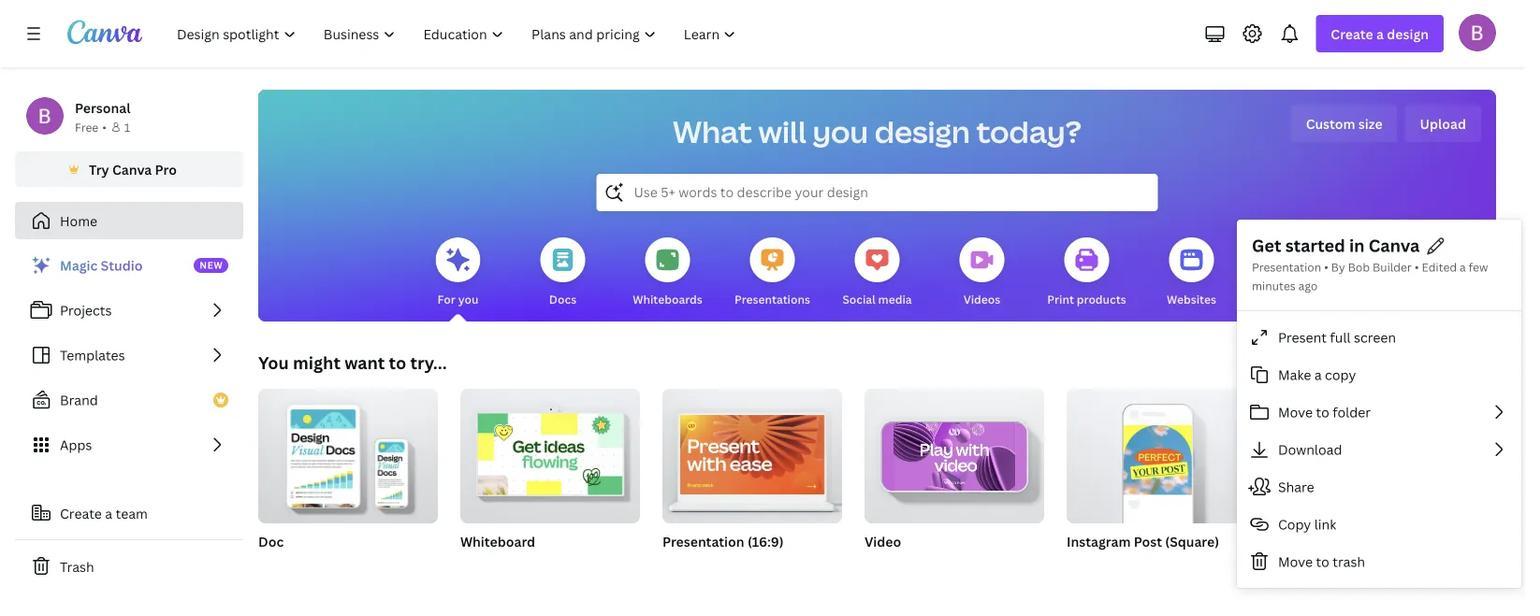 Task type: describe. For each thing, give the bounding box(es) containing it.
more
[[1283, 292, 1311, 307]]

present full screen button
[[1238, 319, 1522, 357]]

a for design
[[1377, 25, 1384, 43]]

move to trash button
[[1238, 544, 1522, 581]]

link
[[1315, 516, 1337, 534]]

group for presentation (16:9)
[[663, 382, 842, 524]]

to for move to folder
[[1317, 404, 1330, 422]]

more button
[[1275, 225, 1319, 322]]

custom
[[1306, 115, 1356, 132]]

(16:9)
[[748, 533, 784, 551]]

for you button
[[436, 225, 481, 322]]

print products
[[1048, 292, 1127, 307]]

templates
[[60, 347, 125, 365]]

present
[[1279, 329, 1327, 347]]

in inside group
[[1364, 533, 1376, 551]]

move to folder
[[1279, 404, 1372, 422]]

copy link
[[1279, 516, 1337, 534]]

might
[[293, 352, 341, 374]]

whiteboards button
[[633, 225, 703, 322]]

(18
[[1314, 533, 1333, 551]]

whiteboards
[[633, 292, 703, 307]]

try...
[[410, 352, 447, 374]]

download
[[1279, 441, 1343, 459]]

group for instagram post (square)
[[1067, 382, 1247, 524]]

make
[[1279, 366, 1312, 384]]

custom size button
[[1291, 105, 1398, 142]]

new
[[200, 259, 223, 272]]

studio
[[101, 257, 143, 275]]

doc
[[258, 533, 284, 551]]

design inside 'dropdown button'
[[1388, 25, 1429, 43]]

video group
[[865, 382, 1045, 575]]

create for create a team
[[60, 505, 102, 523]]

1080 × 1080 px button
[[1067, 556, 1169, 575]]

2 1080 from the left
[[1106, 557, 1135, 573]]

get started in canva button
[[1253, 234, 1420, 258]]

0 vertical spatial to
[[389, 352, 406, 374]]

full
[[1331, 329, 1351, 347]]

for you
[[438, 292, 479, 307]]

magic
[[60, 257, 98, 275]]

move for move to trash
[[1279, 554, 1313, 571]]

create a design button
[[1317, 15, 1444, 52]]

portrait)
[[1379, 533, 1433, 551]]

minutes
[[1253, 278, 1296, 294]]

create a design
[[1331, 25, 1429, 43]]

group for doc
[[258, 382, 438, 524]]

free •
[[75, 119, 107, 135]]

home
[[60, 212, 97, 230]]

doc group
[[258, 382, 438, 575]]

instagram post (square) group
[[1067, 382, 1247, 575]]

trash
[[1333, 554, 1366, 571]]

presentations button
[[735, 225, 811, 322]]

presentation for presentation (16:9)
[[663, 533, 745, 551]]

brand link
[[15, 382, 243, 419]]

1
[[124, 119, 130, 135]]

magic studio
[[60, 257, 143, 275]]

brand
[[60, 392, 98, 410]]

whiteboard unlimited
[[461, 533, 536, 573]]

trash
[[60, 558, 94, 576]]

copy
[[1279, 516, 1312, 534]]

unlimited
[[461, 557, 514, 573]]

for
[[438, 292, 456, 307]]

24
[[1346, 533, 1361, 551]]

today?
[[977, 111, 1082, 152]]

a for team
[[105, 505, 112, 523]]

get started in canva
[[1253, 234, 1420, 257]]

to for move to trash
[[1317, 554, 1330, 571]]

size
[[1359, 115, 1383, 132]]

projects
[[60, 302, 112, 320]]

personal
[[75, 99, 131, 117]]

upload button
[[1406, 105, 1482, 142]]

post
[[1134, 533, 1163, 551]]

•
[[102, 119, 107, 135]]

presentations
[[735, 292, 811, 307]]

1 vertical spatial canva
[[1369, 234, 1420, 257]]

you might want to try...
[[258, 352, 447, 374]]

edited
[[1422, 260, 1458, 275]]

websites
[[1167, 292, 1217, 307]]

move for move to folder
[[1279, 404, 1313, 422]]

(po
[[1507, 533, 1527, 551]]

bob builder image
[[1459, 14, 1497, 51]]

Search search field
[[634, 175, 1121, 211]]

social media button
[[843, 225, 912, 322]]

started
[[1286, 234, 1346, 257]]

× inside instagram post (square) 1080 × 1080 px
[[1098, 557, 1104, 573]]

share
[[1279, 479, 1315, 496]]

get
[[1253, 234, 1282, 257]]

download button
[[1238, 432, 1522, 469]]

create a team button
[[15, 495, 243, 533]]



Task type: vqa. For each thing, say whether or not it's contained in the screenshot.
Pro •
no



Task type: locate. For each thing, give the bounding box(es) containing it.
1 horizontal spatial design
[[1388, 25, 1429, 43]]

1 vertical spatial you
[[458, 292, 479, 307]]

poster
[[1269, 533, 1311, 551]]

list
[[15, 247, 243, 464]]

present full screen
[[1279, 329, 1397, 347]]

1 vertical spatial in
[[1364, 533, 1376, 551]]

a inside the create a team 'button'
[[105, 505, 112, 523]]

0 horizontal spatial 1080
[[1067, 557, 1095, 573]]

to left 'try...'
[[389, 352, 406, 374]]

create up the custom size
[[1331, 25, 1374, 43]]

you right will
[[813, 111, 869, 152]]

screen
[[1355, 329, 1397, 347]]

0 vertical spatial create
[[1331, 25, 1374, 43]]

by
[[1332, 260, 1346, 275]]

1 vertical spatial create
[[60, 505, 102, 523]]

whiteboard group
[[461, 382, 640, 575]]

1 horizontal spatial you
[[813, 111, 869, 152]]

you right for
[[458, 292, 479, 307]]

docs
[[549, 292, 577, 307]]

move down poster
[[1279, 554, 1313, 571]]

create inside 'dropdown button'
[[1331, 25, 1374, 43]]

copy
[[1326, 366, 1357, 384]]

move to trash
[[1279, 554, 1366, 571]]

what will you design today?
[[673, 111, 1082, 152]]

1080 down the instagram
[[1067, 557, 1095, 573]]

1 horizontal spatial create
[[1331, 25, 1374, 43]]

edited a few minutes ago
[[1253, 260, 1489, 294]]

group for poster (18 × 24 in portrait)
[[1269, 389, 1449, 524]]

create inside 'button'
[[60, 505, 102, 523]]

flyer (portrait 8.5 × 11 in) group
[[1472, 389, 1527, 575]]

print
[[1048, 292, 1075, 307]]

a up the size on the top of page
[[1377, 25, 1384, 43]]

group
[[258, 382, 438, 524], [461, 382, 640, 524], [663, 382, 842, 524], [865, 382, 1045, 524], [1067, 382, 1247, 524], [1269, 389, 1449, 524]]

0 vertical spatial you
[[813, 111, 869, 152]]

flyer (po
[[1472, 533, 1527, 551]]

design
[[1388, 25, 1429, 43], [875, 111, 971, 152]]

move down make
[[1279, 404, 1313, 422]]

instagram post (square) 1080 × 1080 px
[[1067, 533, 1220, 573]]

a inside make a copy button
[[1315, 366, 1322, 384]]

what
[[673, 111, 753, 152]]

a for few
[[1460, 260, 1467, 275]]

try
[[89, 161, 109, 178]]

to
[[389, 352, 406, 374], [1317, 404, 1330, 422], [1317, 554, 1330, 571]]

1 horizontal spatial 1080
[[1106, 557, 1135, 573]]

apps link
[[15, 427, 243, 464]]

social
[[843, 292, 876, 307]]

a inside the edited a few minutes ago
[[1460, 260, 1467, 275]]

presentation for presentation
[[1253, 260, 1322, 275]]

top level navigation element
[[165, 15, 752, 52]]

home link
[[15, 202, 243, 240]]

1 horizontal spatial presentation
[[1253, 260, 1322, 275]]

try canva pro button
[[15, 152, 243, 187]]

(square)
[[1166, 533, 1220, 551]]

canva up 'builder'
[[1369, 234, 1420, 257]]

0 horizontal spatial create
[[60, 505, 102, 523]]

1 1080 from the left
[[1067, 557, 1095, 573]]

list containing magic studio
[[15, 247, 243, 464]]

custom size
[[1306, 115, 1383, 132]]

websites button
[[1167, 225, 1217, 322]]

1 horizontal spatial ×
[[1336, 533, 1343, 551]]

0 horizontal spatial presentation
[[663, 533, 745, 551]]

you
[[813, 111, 869, 152], [458, 292, 479, 307]]

px
[[1137, 557, 1150, 573]]

templates link
[[15, 337, 243, 374]]

presentation up minutes
[[1253, 260, 1322, 275]]

ago
[[1299, 278, 1318, 294]]

you inside button
[[458, 292, 479, 307]]

create for create a design
[[1331, 25, 1374, 43]]

canva
[[112, 161, 152, 178], [1369, 234, 1420, 257]]

2 vertical spatial to
[[1317, 554, 1330, 571]]

presentation
[[1253, 260, 1322, 275], [663, 533, 745, 551]]

move to folder button
[[1238, 394, 1522, 432]]

1 vertical spatial to
[[1317, 404, 1330, 422]]

instagram
[[1067, 533, 1131, 551]]

0 vertical spatial move
[[1279, 404, 1313, 422]]

in
[[1350, 234, 1365, 257], [1364, 533, 1376, 551]]

× left 24
[[1336, 533, 1343, 551]]

presentation inside group
[[663, 533, 745, 551]]

by bob builder
[[1332, 260, 1413, 275]]

poster (18 × 24 in portrait) group
[[1269, 389, 1449, 575]]

canva right 'try'
[[112, 161, 152, 178]]

folder
[[1333, 404, 1372, 422]]

× down the instagram
[[1098, 557, 1104, 573]]

flyer
[[1472, 533, 1504, 551]]

you
[[258, 352, 289, 374]]

in right 24
[[1364, 533, 1376, 551]]

1 vertical spatial ×
[[1098, 557, 1104, 573]]

presentation left "(16:9)"
[[663, 533, 745, 551]]

upload
[[1421, 115, 1467, 132]]

0 vertical spatial presentation
[[1253, 260, 1322, 275]]

copy link button
[[1238, 506, 1522, 544]]

try canva pro
[[89, 161, 177, 178]]

presentation (16:9)
[[663, 533, 784, 551]]

group for whiteboard
[[461, 382, 640, 524]]

presentation (16:9) group
[[663, 382, 842, 575]]

to left folder at bottom
[[1317, 404, 1330, 422]]

videos
[[964, 292, 1001, 307]]

social media
[[843, 292, 912, 307]]

a
[[1377, 25, 1384, 43], [1460, 260, 1467, 275], [1315, 366, 1322, 384], [105, 505, 112, 523]]

whiteboard
[[461, 533, 536, 551]]

bob
[[1349, 260, 1371, 275]]

in up bob at the top of the page
[[1350, 234, 1365, 257]]

1080 left px
[[1106, 557, 1135, 573]]

2 move from the top
[[1279, 554, 1313, 571]]

create left team
[[60, 505, 102, 523]]

group for video
[[865, 382, 1045, 524]]

in inside button
[[1350, 234, 1365, 257]]

apps
[[60, 437, 92, 454]]

× inside poster (18 × 24 in portrait) group
[[1336, 533, 1343, 551]]

builder
[[1373, 260, 1413, 275]]

design left the bob builder icon
[[1388, 25, 1429, 43]]

1080
[[1067, 557, 1095, 573], [1106, 557, 1135, 573]]

make a copy button
[[1238, 357, 1522, 394]]

1 vertical spatial presentation
[[663, 533, 745, 551]]

0 vertical spatial design
[[1388, 25, 1429, 43]]

media
[[879, 292, 912, 307]]

a inside create a design 'dropdown button'
[[1377, 25, 1384, 43]]

a left the copy
[[1315, 366, 1322, 384]]

a for copy
[[1315, 366, 1322, 384]]

0 vertical spatial canva
[[112, 161, 152, 178]]

share button
[[1238, 469, 1522, 506]]

to down the (18
[[1317, 554, 1330, 571]]

create a team
[[60, 505, 148, 523]]

team
[[116, 505, 148, 523]]

trash link
[[15, 549, 243, 586]]

free
[[75, 119, 99, 135]]

a left team
[[105, 505, 112, 523]]

design up 'search' search box
[[875, 111, 971, 152]]

1 vertical spatial move
[[1279, 554, 1313, 571]]

projects link
[[15, 292, 243, 330]]

0 horizontal spatial you
[[458, 292, 479, 307]]

0 horizontal spatial ×
[[1098, 557, 1104, 573]]

0 vertical spatial ×
[[1336, 533, 1343, 551]]

will
[[759, 111, 807, 152]]

None search field
[[597, 174, 1158, 212]]

a left few
[[1460, 260, 1467, 275]]

1 horizontal spatial canva
[[1369, 234, 1420, 257]]

0 horizontal spatial design
[[875, 111, 971, 152]]

0 vertical spatial in
[[1350, 234, 1365, 257]]

1 move from the top
[[1279, 404, 1313, 422]]

1 vertical spatial design
[[875, 111, 971, 152]]

docs button
[[541, 225, 586, 322]]

0 horizontal spatial canva
[[112, 161, 152, 178]]

few
[[1469, 260, 1489, 275]]

video
[[865, 533, 902, 551]]

videos button
[[960, 225, 1005, 322]]



